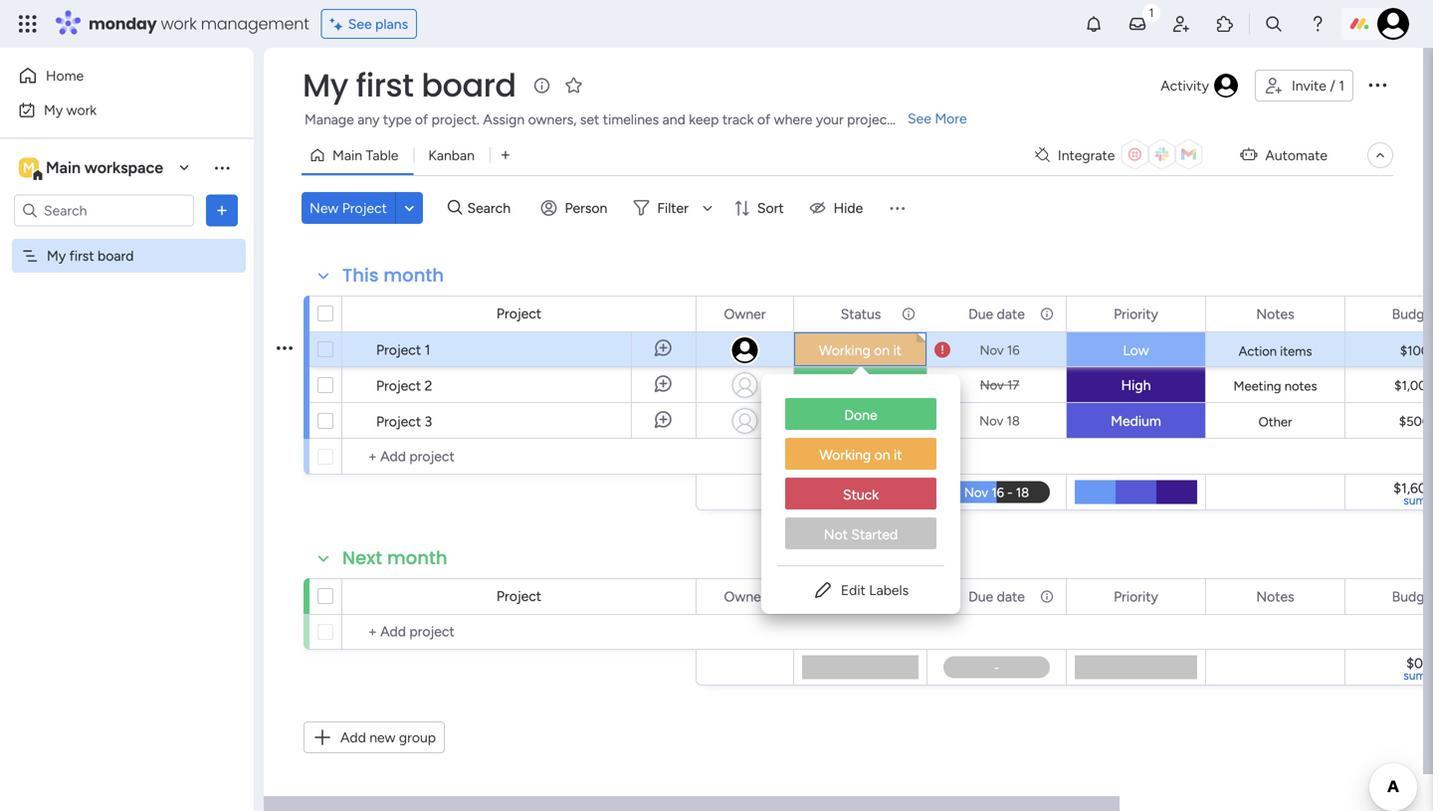 Task type: describe. For each thing, give the bounding box(es) containing it.
see for see more
[[908, 110, 932, 127]]

action
[[1239, 344, 1278, 359]]

john smith image
[[1378, 8, 1410, 40]]

2 priority field from the top
[[1109, 586, 1164, 608]]

autopilot image
[[1241, 142, 1258, 167]]

select product image
[[18, 14, 38, 34]]

person
[[565, 200, 608, 217]]

add view image
[[502, 148, 510, 163]]

Search in workspace field
[[42, 199, 166, 222]]

see more
[[908, 110, 968, 127]]

add
[[341, 729, 366, 746]]

main workspace
[[46, 158, 163, 177]]

main table
[[333, 147, 399, 164]]

manage any type of project. assign owners, set timelines and keep track of where your project stands.
[[305, 111, 940, 128]]

sum for $1,600
[[1404, 493, 1427, 508]]

manage
[[305, 111, 354, 128]]

owner for first owner field from the bottom of the page
[[724, 589, 766, 605]]

This month field
[[338, 263, 449, 289]]

workspace options image
[[212, 158, 232, 178]]

set
[[580, 111, 600, 128]]

notifications image
[[1084, 14, 1104, 34]]

kanban button
[[414, 139, 490, 171]]

done option
[[786, 398, 937, 430]]

first inside list box
[[69, 247, 94, 264]]

next
[[343, 546, 383, 571]]

2 of from the left
[[758, 111, 771, 128]]

your
[[816, 111, 844, 128]]

project 2
[[376, 377, 433, 394]]

month for this month
[[384, 263, 444, 288]]

search everything image
[[1265, 14, 1285, 34]]

management
[[201, 12, 309, 35]]

meeting notes
[[1234, 378, 1318, 394]]

$500
[[1400, 414, 1431, 430]]

1 status from the top
[[841, 306, 882, 323]]

see more link
[[906, 109, 970, 128]]

1 horizontal spatial board
[[422, 63, 516, 108]]

$0
[[1407, 655, 1424, 672]]

edit
[[841, 582, 866, 599]]

and
[[663, 111, 686, 128]]

items
[[1281, 344, 1313, 359]]

this month
[[343, 263, 444, 288]]

workspace
[[85, 158, 163, 177]]

1 on from the top
[[874, 342, 890, 359]]

automate
[[1266, 147, 1328, 164]]

person button
[[533, 192, 620, 224]]

see plans button
[[321, 9, 417, 39]]

stands.
[[896, 111, 940, 128]]

working inside option
[[820, 447, 872, 464]]

kanban
[[429, 147, 475, 164]]

menu image
[[888, 198, 907, 218]]

v2 search image
[[448, 197, 463, 219]]

sort
[[758, 200, 784, 217]]

notes
[[1285, 378, 1318, 394]]

my work
[[44, 102, 97, 118]]

my inside button
[[44, 102, 63, 118]]

done
[[845, 407, 878, 424]]

new project button
[[302, 192, 395, 224]]

my first board inside list box
[[47, 247, 134, 264]]

1 date from the top
[[997, 306, 1026, 323]]

action items
[[1239, 344, 1313, 359]]

next month
[[343, 546, 448, 571]]

nov for nov 18
[[980, 413, 1004, 429]]

plans
[[375, 15, 408, 32]]

16
[[1008, 343, 1020, 358]]

table
[[366, 147, 399, 164]]

monday work management
[[89, 12, 309, 35]]

this
[[343, 263, 379, 288]]

project 3
[[376, 413, 432, 430]]

1 vertical spatial options image
[[212, 201, 232, 221]]

home
[[46, 67, 84, 84]]

main table button
[[302, 139, 414, 171]]

/
[[1331, 77, 1336, 94]]

timelines
[[603, 111, 659, 128]]

2 + add project text field from the top
[[353, 620, 687, 644]]

home button
[[12, 60, 214, 92]]

1 notes from the top
[[1257, 306, 1295, 323]]

labels
[[870, 582, 909, 599]]

inbox image
[[1128, 14, 1148, 34]]

my up manage
[[303, 63, 348, 108]]

invite
[[1292, 77, 1327, 94]]

assign
[[483, 111, 525, 128]]

see plans
[[348, 15, 408, 32]]

activity button
[[1153, 70, 1248, 102]]

owners,
[[528, 111, 577, 128]]

project inside button
[[342, 200, 387, 217]]

2 status from the top
[[841, 589, 882, 605]]

1 inside invite / 1 button
[[1340, 77, 1345, 94]]

0 vertical spatial working on it
[[819, 342, 902, 359]]

integrate
[[1058, 147, 1116, 164]]

arrow down image
[[696, 196, 720, 220]]

0 vertical spatial it
[[894, 342, 902, 359]]

work for my
[[66, 102, 97, 118]]

due for 1st due date field from the top of the page
[[969, 306, 994, 323]]

collapse board header image
[[1373, 147, 1389, 163]]

invite / 1
[[1292, 77, 1345, 94]]

other
[[1259, 414, 1293, 430]]

edit labels
[[841, 582, 909, 599]]

keep
[[689, 111, 719, 128]]

type
[[383, 111, 412, 128]]

2 status field from the top
[[836, 586, 887, 608]]

not
[[824, 526, 848, 543]]

where
[[774, 111, 813, 128]]

2 priority from the top
[[1114, 589, 1159, 605]]

high
[[1122, 377, 1152, 394]]

started
[[852, 526, 898, 543]]

low
[[1124, 342, 1150, 359]]



Task type: locate. For each thing, give the bounding box(es) containing it.
2 notes from the top
[[1257, 589, 1295, 605]]

1 horizontal spatial first
[[356, 63, 414, 108]]

Notes field
[[1252, 303, 1300, 325], [1252, 586, 1300, 608]]

0 horizontal spatial column information image
[[901, 306, 917, 322]]

filter button
[[626, 192, 720, 224]]

Budget field
[[1388, 303, 1434, 325], [1388, 586, 1434, 608]]

1 vertical spatial see
[[908, 110, 932, 127]]

my first board
[[303, 63, 516, 108], [47, 247, 134, 264]]

not started option
[[786, 518, 937, 550]]

0 vertical spatial owner
[[724, 306, 766, 323]]

budget field for next month
[[1388, 586, 1434, 608]]

month for next month
[[387, 546, 448, 571]]

month right next
[[387, 546, 448, 571]]

project
[[848, 111, 893, 128]]

$0 sum
[[1404, 655, 1427, 683]]

on
[[874, 342, 890, 359], [875, 447, 891, 464]]

1 vertical spatial first
[[69, 247, 94, 264]]

due date for 1st due date field from the top of the page
[[969, 306, 1026, 323]]

of right type
[[415, 111, 428, 128]]

2 owner field from the top
[[719, 586, 771, 608]]

stuck up working on it option
[[843, 413, 879, 430]]

due date
[[969, 306, 1026, 323], [969, 589, 1026, 605]]

1 horizontal spatial work
[[161, 12, 197, 35]]

it left v2 overdue deadline image
[[894, 342, 902, 359]]

workspace selection element
[[19, 156, 166, 182]]

project 1
[[376, 342, 431, 358]]

0 vertical spatial status
[[841, 306, 882, 323]]

2 sum from the top
[[1404, 669, 1427, 683]]

board up project.
[[422, 63, 516, 108]]

project
[[342, 200, 387, 217], [497, 305, 542, 322], [376, 342, 421, 358], [376, 377, 421, 394], [376, 413, 421, 430], [497, 588, 542, 605]]

0 vertical spatial options image
[[1366, 72, 1390, 96]]

0 vertical spatial due date field
[[964, 303, 1031, 325]]

owner for first owner field from the top of the page
[[724, 306, 766, 323]]

$1,600 sum
[[1394, 480, 1434, 508]]

1 + add project text field from the top
[[353, 445, 687, 469]]

list box containing done
[[762, 382, 961, 566]]

due date for second due date field from the top
[[969, 589, 1026, 605]]

v2 overdue deadline image
[[935, 341, 951, 360]]

0 vertical spatial column information image
[[1040, 306, 1056, 322]]

dapulse integrations image
[[1036, 148, 1050, 163]]

hide button
[[802, 192, 876, 224]]

0 vertical spatial owner field
[[719, 303, 771, 325]]

new
[[370, 729, 396, 746]]

My first board field
[[298, 63, 521, 108]]

sort button
[[726, 192, 796, 224]]

$100
[[1401, 343, 1430, 359]]

1 vertical spatial working on it
[[820, 447, 903, 464]]

nov left 16
[[980, 343, 1004, 358]]

1 vertical spatial + add project text field
[[353, 620, 687, 644]]

1 budget from the top
[[1393, 306, 1434, 323]]

0 vertical spatial + add project text field
[[353, 445, 687, 469]]

1 status field from the top
[[836, 303, 887, 325]]

0 vertical spatial due
[[969, 306, 994, 323]]

2 budget field from the top
[[1388, 586, 1434, 608]]

my first board down search in workspace field
[[47, 247, 134, 264]]

nov left '18'
[[980, 413, 1004, 429]]

Search field
[[463, 194, 522, 222]]

0 vertical spatial column information image
[[901, 306, 917, 322]]

2 date from the top
[[997, 589, 1026, 605]]

working up done option
[[819, 342, 871, 359]]

options image
[[1366, 72, 1390, 96], [212, 201, 232, 221]]

1 vertical spatial date
[[997, 589, 1026, 605]]

0 vertical spatial notes
[[1257, 306, 1295, 323]]

working on it up the stuck option
[[820, 447, 903, 464]]

0 vertical spatial first
[[356, 63, 414, 108]]

+ Add project text field
[[353, 445, 687, 469], [353, 620, 687, 644]]

sum for $0
[[1404, 669, 1427, 683]]

0 vertical spatial see
[[348, 15, 372, 32]]

1 owner from the top
[[724, 306, 766, 323]]

0 vertical spatial budget
[[1393, 306, 1434, 323]]

1 vertical spatial budget field
[[1388, 586, 1434, 608]]

work right monday
[[161, 12, 197, 35]]

show board description image
[[530, 76, 554, 96]]

budget up $0 on the bottom right
[[1393, 589, 1434, 605]]

1 sum from the top
[[1404, 493, 1427, 508]]

Owner field
[[719, 303, 771, 325], [719, 586, 771, 608]]

1 horizontal spatial column information image
[[1040, 306, 1056, 322]]

see for see plans
[[348, 15, 372, 32]]

hide
[[834, 200, 864, 217]]

board inside list box
[[98, 247, 134, 264]]

1 horizontal spatial my first board
[[303, 63, 516, 108]]

budget for next month
[[1393, 589, 1434, 605]]

Status field
[[836, 303, 887, 325], [836, 586, 887, 608]]

any
[[358, 111, 380, 128]]

1 horizontal spatial of
[[758, 111, 771, 128]]

working up the stuck option
[[820, 447, 872, 464]]

my down search in workspace field
[[47, 247, 66, 264]]

status
[[841, 306, 882, 323], [841, 589, 882, 605]]

1 horizontal spatial main
[[333, 147, 363, 164]]

1 vertical spatial my first board
[[47, 247, 134, 264]]

1 vertical spatial budget
[[1393, 589, 1434, 605]]

0 vertical spatial status field
[[836, 303, 887, 325]]

invite / 1 button
[[1256, 70, 1354, 102]]

2 vertical spatial nov
[[980, 413, 1004, 429]]

budget field up $0 on the bottom right
[[1388, 586, 1434, 608]]

sum inside $1,600 sum
[[1404, 493, 1427, 508]]

0 vertical spatial board
[[422, 63, 516, 108]]

month
[[384, 263, 444, 288], [387, 546, 448, 571]]

working on it inside option
[[820, 447, 903, 464]]

0 horizontal spatial first
[[69, 247, 94, 264]]

0 vertical spatial sum
[[1404, 493, 1427, 508]]

stuck up not started option at bottom
[[843, 486, 879, 503]]

date
[[997, 306, 1026, 323], [997, 589, 1026, 605]]

work for monday
[[161, 12, 197, 35]]

1 vertical spatial column information image
[[1040, 589, 1056, 605]]

of
[[415, 111, 428, 128], [758, 111, 771, 128]]

3 nov from the top
[[980, 413, 1004, 429]]

month right this
[[384, 263, 444, 288]]

on up the stuck option
[[875, 447, 891, 464]]

activity
[[1161, 77, 1210, 94]]

0 vertical spatial stuck
[[843, 413, 879, 430]]

0 vertical spatial 1
[[1340, 77, 1345, 94]]

working on it up done option
[[819, 342, 902, 359]]

1 horizontal spatial 1
[[1340, 77, 1345, 94]]

column information image for due date
[[1040, 589, 1056, 605]]

Priority field
[[1109, 303, 1164, 325], [1109, 586, 1164, 608]]

options image down workspace options image
[[212, 201, 232, 221]]

group
[[399, 729, 436, 746]]

1 of from the left
[[415, 111, 428, 128]]

0 vertical spatial nov
[[980, 343, 1004, 358]]

2 notes field from the top
[[1252, 586, 1300, 608]]

my first board list box
[[0, 235, 254, 542]]

my work button
[[12, 94, 214, 126]]

working on it option
[[786, 438, 937, 470]]

0 horizontal spatial board
[[98, 247, 134, 264]]

new project
[[310, 200, 387, 217]]

18
[[1007, 413, 1021, 429]]

it
[[894, 342, 902, 359], [894, 447, 903, 464]]

work down home
[[66, 102, 97, 118]]

2 owner from the top
[[724, 589, 766, 605]]

budget up $100
[[1393, 306, 1434, 323]]

1 notes field from the top
[[1252, 303, 1300, 325]]

3
[[425, 413, 432, 430]]

notes
[[1257, 306, 1295, 323], [1257, 589, 1295, 605]]

1 vertical spatial due
[[969, 589, 994, 605]]

1 due from the top
[[969, 306, 994, 323]]

0 horizontal spatial of
[[415, 111, 428, 128]]

due right labels
[[969, 589, 994, 605]]

on inside working on it option
[[875, 447, 891, 464]]

0 horizontal spatial column information image
[[901, 589, 917, 605]]

more
[[935, 110, 968, 127]]

due up nov 16
[[969, 306, 994, 323]]

1 right /
[[1340, 77, 1345, 94]]

my down home
[[44, 102, 63, 118]]

0 horizontal spatial work
[[66, 102, 97, 118]]

working on it
[[819, 342, 902, 359], [820, 447, 903, 464]]

my
[[303, 63, 348, 108], [44, 102, 63, 118], [47, 247, 66, 264]]

0 vertical spatial date
[[997, 306, 1026, 323]]

0 vertical spatial working
[[819, 342, 871, 359]]

17
[[1008, 377, 1020, 393]]

1 vertical spatial nov
[[980, 377, 1005, 393]]

board
[[422, 63, 516, 108], [98, 247, 134, 264]]

1 vertical spatial on
[[875, 447, 891, 464]]

Next month field
[[338, 546, 453, 572]]

on left v2 overdue deadline image
[[874, 342, 890, 359]]

nov for nov 17
[[980, 377, 1005, 393]]

0 vertical spatial my first board
[[303, 63, 516, 108]]

1 vertical spatial sum
[[1404, 669, 1427, 683]]

column information image for status
[[901, 306, 917, 322]]

budget
[[1393, 306, 1434, 323], [1393, 589, 1434, 605]]

column information image
[[901, 306, 917, 322], [1040, 589, 1056, 605]]

2 due date from the top
[[969, 589, 1026, 605]]

0 vertical spatial on
[[874, 342, 890, 359]]

edit labels button
[[778, 575, 945, 606]]

1 horizontal spatial column information image
[[1040, 589, 1056, 605]]

0 horizontal spatial main
[[46, 158, 81, 177]]

2 stuck from the top
[[843, 486, 879, 503]]

2 due from the top
[[969, 589, 994, 605]]

1 vertical spatial due date
[[969, 589, 1026, 605]]

see left more
[[908, 110, 932, 127]]

0 horizontal spatial options image
[[212, 201, 232, 221]]

0 horizontal spatial my first board
[[47, 247, 134, 264]]

2 nov from the top
[[980, 377, 1005, 393]]

see
[[348, 15, 372, 32], [908, 110, 932, 127]]

0 vertical spatial budget field
[[1388, 303, 1434, 325]]

1 nov from the top
[[980, 343, 1004, 358]]

1 vertical spatial board
[[98, 247, 134, 264]]

add to favorites image
[[564, 75, 584, 95]]

option
[[0, 238, 254, 242]]

budget field up $100
[[1388, 303, 1434, 325]]

work
[[161, 12, 197, 35], [66, 102, 97, 118]]

invite members image
[[1172, 14, 1192, 34]]

nov 16
[[980, 343, 1020, 358]]

due for second due date field from the top
[[969, 589, 994, 605]]

Due date field
[[964, 303, 1031, 325], [964, 586, 1031, 608]]

see left plans
[[348, 15, 372, 32]]

2 on from the top
[[875, 447, 891, 464]]

first down search in workspace field
[[69, 247, 94, 264]]

0 vertical spatial priority field
[[1109, 303, 1164, 325]]

medium
[[1111, 413, 1162, 430]]

1 vertical spatial work
[[66, 102, 97, 118]]

nov for nov 16
[[980, 343, 1004, 358]]

1 due date from the top
[[969, 306, 1026, 323]]

1 vertical spatial status
[[841, 589, 882, 605]]

1 vertical spatial due date field
[[964, 586, 1031, 608]]

1 vertical spatial it
[[894, 447, 903, 464]]

first
[[356, 63, 414, 108], [69, 247, 94, 264]]

sum
[[1404, 493, 1427, 508], [1404, 669, 1427, 683]]

1 horizontal spatial see
[[908, 110, 932, 127]]

options image right /
[[1366, 72, 1390, 96]]

list box
[[762, 382, 961, 566]]

1 vertical spatial status field
[[836, 586, 887, 608]]

2 due date field from the top
[[964, 586, 1031, 608]]

meeting
[[1234, 378, 1282, 394]]

1 vertical spatial priority field
[[1109, 586, 1164, 608]]

main left table
[[333, 147, 363, 164]]

2 budget from the top
[[1393, 589, 1434, 605]]

1 vertical spatial priority
[[1114, 589, 1159, 605]]

0 vertical spatial month
[[384, 263, 444, 288]]

0 vertical spatial priority
[[1114, 306, 1159, 323]]

0 horizontal spatial 1
[[425, 342, 431, 358]]

1 image
[[1143, 1, 1161, 23]]

track
[[723, 111, 754, 128]]

0 vertical spatial due date
[[969, 306, 1026, 323]]

main for main table
[[333, 147, 363, 164]]

not started
[[824, 526, 898, 543]]

stuck option
[[786, 478, 937, 510]]

nov 18
[[980, 413, 1021, 429]]

new
[[310, 200, 339, 217]]

main inside workspace selection element
[[46, 158, 81, 177]]

budget field for this month
[[1388, 303, 1434, 325]]

owner
[[724, 306, 766, 323], [724, 589, 766, 605]]

workspace image
[[19, 157, 39, 179]]

board down search in workspace field
[[98, 247, 134, 264]]

month inside next month field
[[387, 546, 448, 571]]

of right "track"
[[758, 111, 771, 128]]

1 vertical spatial stuck
[[843, 486, 879, 503]]

nov
[[980, 343, 1004, 358], [980, 377, 1005, 393], [980, 413, 1004, 429]]

0 horizontal spatial see
[[348, 15, 372, 32]]

it up the stuck option
[[894, 447, 903, 464]]

project.
[[432, 111, 480, 128]]

1 due date field from the top
[[964, 303, 1031, 325]]

add new group
[[341, 729, 436, 746]]

1 vertical spatial notes
[[1257, 589, 1295, 605]]

main for main workspace
[[46, 158, 81, 177]]

nov left 17
[[980, 377, 1005, 393]]

month inside this month field
[[384, 263, 444, 288]]

my first board up type
[[303, 63, 516, 108]]

my inside list box
[[47, 247, 66, 264]]

1 owner field from the top
[[719, 303, 771, 325]]

add new group button
[[304, 722, 445, 754]]

1 budget field from the top
[[1388, 303, 1434, 325]]

work inside button
[[66, 102, 97, 118]]

main right workspace image
[[46, 158, 81, 177]]

filter
[[658, 200, 689, 217]]

$1,000
[[1395, 378, 1434, 394]]

1 vertical spatial owner field
[[719, 586, 771, 608]]

1 vertical spatial working
[[820, 447, 872, 464]]

main inside button
[[333, 147, 363, 164]]

main
[[333, 147, 363, 164], [46, 158, 81, 177]]

first up type
[[356, 63, 414, 108]]

see inside "button"
[[348, 15, 372, 32]]

1 stuck from the top
[[843, 413, 879, 430]]

monday
[[89, 12, 157, 35]]

budget for this month
[[1393, 306, 1434, 323]]

1 vertical spatial 1
[[425, 342, 431, 358]]

nov 17
[[980, 377, 1020, 393]]

0 vertical spatial notes field
[[1252, 303, 1300, 325]]

angle down image
[[405, 201, 414, 216]]

1 vertical spatial notes field
[[1252, 586, 1300, 608]]

column information image
[[1040, 306, 1056, 322], [901, 589, 917, 605]]

it inside working on it option
[[894, 447, 903, 464]]

1 up 2 at the left of page
[[425, 342, 431, 358]]

2
[[425, 377, 433, 394]]

0 vertical spatial work
[[161, 12, 197, 35]]

1 priority from the top
[[1114, 306, 1159, 323]]

1 horizontal spatial options image
[[1366, 72, 1390, 96]]

help image
[[1308, 14, 1328, 34]]

stuck inside option
[[843, 486, 879, 503]]

1 vertical spatial column information image
[[901, 589, 917, 605]]

apps image
[[1216, 14, 1236, 34]]

1 vertical spatial month
[[387, 546, 448, 571]]

1 priority field from the top
[[1109, 303, 1164, 325]]

1 vertical spatial owner
[[724, 589, 766, 605]]

$1,600
[[1394, 480, 1434, 497]]



Task type: vqa. For each thing, say whether or not it's contained in the screenshot.
Due date field
yes



